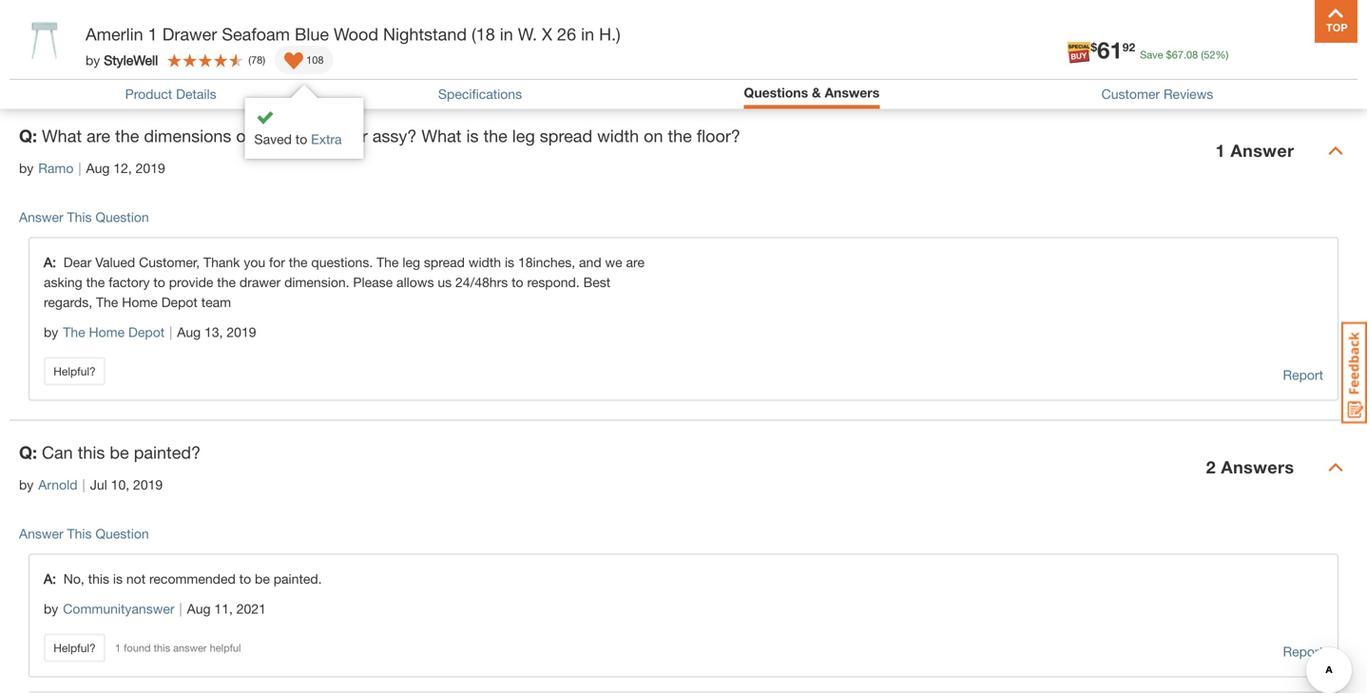 Task type: locate. For each thing, give the bounding box(es) containing it.
2019 for painted?
[[133, 477, 163, 493]]

1 answer
[[1216, 140, 1295, 161]]

0 horizontal spatial are
[[87, 126, 110, 146]]

thank
[[204, 254, 240, 270]]

is down 'specifications'
[[466, 126, 479, 146]]

2 answer this question link from the top
[[19, 526, 149, 542]]

2 helpful? button from the top
[[44, 357, 106, 386]]

$ 61 92
[[1091, 36, 1136, 63]]

regards,
[[44, 294, 92, 310]]

helpful? down "amerlin"
[[54, 48, 96, 61]]

1 vertical spatial the home depot button
[[63, 322, 165, 343]]

1 vertical spatial leg
[[403, 254, 420, 270]]

2 q: from the top
[[19, 442, 37, 463]]

1 q: from the top
[[19, 126, 37, 146]]

1 vertical spatial question
[[95, 526, 149, 542]]

allows
[[397, 274, 434, 290]]

home inside the dear valued customer, thank you for the questions. the leg spread width is 18inches, and we are asking the factory to provide the drawer dimension. please allows us 24/48hrs to respond.  best regards, the home depot team
[[122, 294, 158, 310]]

floor?
[[697, 126, 741, 146]]

depot inside the dear valued customer, thank you for the questions. the leg spread width is 18inches, and we are asking the factory to provide the drawer dimension. please allows us 24/48hrs to respond.  best regards, the home depot team
[[161, 294, 198, 310]]

save
[[1140, 48, 1164, 61]]

what
[[42, 126, 82, 146], [422, 126, 462, 146]]

1 horizontal spatial be
[[255, 571, 270, 587]]

the up 12,
[[115, 126, 139, 146]]

be
[[110, 442, 129, 463], [255, 571, 270, 587]]

1 answer this question link from the top
[[19, 209, 149, 225]]

aug left 12,
[[86, 160, 110, 176]]

1 vertical spatial helpful?
[[54, 365, 96, 378]]

2 vertical spatial home
[[89, 324, 125, 340]]

2 vertical spatial this
[[154, 642, 170, 654]]

1 vertical spatial depot
[[161, 294, 198, 310]]

1 horizontal spatial drawer
[[315, 126, 368, 146]]

by for no, this is not recommended to be painted.
[[44, 601, 58, 617]]

a:
[[44, 254, 63, 270], [44, 571, 56, 587]]

by
[[44, 8, 58, 23], [86, 52, 100, 68], [19, 160, 34, 176], [44, 324, 58, 340], [19, 477, 34, 493], [44, 601, 58, 617]]

to up 2021
[[239, 571, 251, 587]]

2 vertical spatial aug
[[187, 601, 211, 617]]

answer down 'ramo' button
[[19, 209, 63, 225]]

2 question from the top
[[95, 526, 149, 542]]

0 vertical spatial spread
[[540, 126, 593, 146]]

top
[[285, 126, 310, 146]]

1 vertical spatial home
[[122, 294, 158, 310]]

a: left no,
[[44, 571, 56, 587]]

width up 24/48hrs on the left top of the page
[[469, 254, 501, 270]]

by arnold | jul 10, 2019
[[19, 477, 163, 493]]

to
[[296, 131, 307, 147], [153, 274, 165, 290], [512, 274, 524, 290], [239, 571, 251, 587]]

report button for 1 answer
[[1283, 365, 1324, 386]]

aug
[[86, 160, 110, 176], [177, 324, 201, 340], [187, 601, 211, 617]]

this right found
[[154, 642, 170, 654]]

| for no, this is not recommended to be painted.
[[179, 601, 182, 617]]

aug left 11,
[[187, 601, 211, 617]]

| left 13,
[[169, 324, 172, 340]]

drawer down you
[[240, 274, 281, 290]]

1 vertical spatial spread
[[424, 254, 465, 270]]

specifications button
[[438, 86, 522, 102], [438, 86, 522, 102]]

2019 right 13,
[[227, 324, 256, 340]]

0 vertical spatial answer this question link
[[19, 209, 149, 225]]

1 vertical spatial answer
[[19, 209, 63, 225]]

1 vertical spatial q:
[[19, 442, 37, 463]]

the right on
[[668, 126, 692, 146]]

0 horizontal spatial in
[[500, 24, 513, 44]]

1 this from the top
[[67, 209, 92, 225]]

are right we
[[626, 254, 645, 270]]

1 vertical spatial a:
[[44, 571, 56, 587]]

%)
[[1216, 48, 1229, 61]]

.
[[1184, 48, 1187, 61]]

1 horizontal spatial what
[[422, 126, 462, 146]]

2 vertical spatial answer
[[19, 526, 63, 542]]

helpful?
[[54, 48, 96, 61], [54, 365, 96, 378], [54, 641, 96, 655]]

helpful? down communityanswer button
[[54, 641, 96, 655]]

1 a: from the top
[[44, 254, 63, 270]]

0 vertical spatial helpful?
[[54, 48, 96, 61]]

answer for what are the dimensions of the top drawer assy? what is the leg spread width on the floor?
[[19, 209, 63, 225]]

1 question from the top
[[95, 209, 149, 225]]

1 report from the top
[[1283, 367, 1324, 383]]

leg down 'specifications'
[[512, 126, 535, 146]]

ramo button
[[38, 158, 74, 178]]

0 vertical spatial q:
[[19, 126, 37, 146]]

this for answer
[[154, 642, 170, 654]]

1 vertical spatial are
[[626, 254, 645, 270]]

home for by the home depot | aug 13, 2019
[[89, 324, 125, 340]]

1 report button from the top
[[1283, 365, 1324, 386]]

width
[[597, 126, 639, 146], [469, 254, 501, 270]]

spread left on
[[540, 126, 593, 146]]

108 button
[[275, 46, 333, 74]]

1 vertical spatial answer this question
[[19, 526, 149, 542]]

0 horizontal spatial drawer
[[240, 274, 281, 290]]

a: no, this is not recommended to be painted.
[[44, 571, 322, 587]]

helpful? button down communityanswer button
[[44, 634, 106, 662]]

0 vertical spatial depot
[[128, 8, 165, 23]]

answer this question up no,
[[19, 526, 149, 542]]

the
[[115, 126, 139, 146], [256, 126, 280, 146], [483, 126, 508, 146], [668, 126, 692, 146], [289, 254, 308, 270], [86, 274, 105, 290], [217, 274, 236, 290]]

answer this question link up no,
[[19, 526, 149, 542]]

answer this question link for are
[[19, 209, 149, 225]]

what up ramo in the left top of the page
[[42, 126, 82, 146]]

1 horizontal spatial width
[[597, 126, 639, 146]]

2 vertical spatial helpful?
[[54, 641, 96, 655]]

0 vertical spatial this
[[67, 209, 92, 225]]

caret image
[[1328, 143, 1344, 158]]

question for be
[[95, 526, 149, 542]]

home for by the home depot
[[89, 8, 125, 23]]

product details button
[[125, 86, 216, 102], [125, 86, 216, 102]]

q: can this be painted?
[[19, 442, 201, 463]]

in right "26"
[[581, 24, 594, 44]]

us
[[438, 274, 452, 290]]

2019 right 12,
[[136, 160, 165, 176]]

0 vertical spatial helpful? button
[[44, 40, 106, 69]]

0 horizontal spatial is
[[113, 571, 123, 587]]

question
[[95, 209, 149, 225], [95, 526, 149, 542]]

( right 08 on the top
[[1201, 48, 1204, 61]]

1 vertical spatial width
[[469, 254, 501, 270]]

is up 24/48hrs on the left top of the page
[[505, 254, 515, 270]]

asking
[[44, 274, 82, 290]]

1 vertical spatial this
[[67, 526, 92, 542]]

2 vertical spatial 1
[[115, 642, 121, 654]]

0 vertical spatial aug
[[86, 160, 110, 176]]

1 answer this question from the top
[[19, 209, 149, 225]]

the home depot button up "daly"
[[63, 5, 165, 26]]

respond.
[[527, 274, 580, 290]]

the home depot button down factory
[[63, 322, 165, 343]]

0 horizontal spatial 1
[[115, 642, 121, 654]]

this up no,
[[67, 526, 92, 542]]

customer reviews button
[[1102, 86, 1214, 102], [1102, 86, 1214, 102]]

$ left .
[[1166, 48, 1172, 61]]

1 vertical spatial answer this question link
[[19, 526, 149, 542]]

in
[[500, 24, 513, 44], [581, 24, 594, 44]]

nightstand
[[383, 24, 467, 44]]

0 vertical spatial the home depot button
[[63, 5, 165, 26]]

2 report button from the top
[[1283, 641, 1324, 662]]

1 vertical spatial helpful? button
[[44, 357, 106, 386]]

1 vertical spatial is
[[505, 254, 515, 270]]

1 horizontal spatial are
[[626, 254, 645, 270]]

| left jul
[[82, 477, 85, 493]]

answers right &
[[825, 85, 880, 100]]

2 this from the top
[[67, 526, 92, 542]]

by for can this be painted?
[[19, 477, 34, 493]]

1 horizontal spatial leg
[[512, 126, 535, 146]]

1 vertical spatial report button
[[1283, 641, 1324, 662]]

0 vertical spatial question
[[95, 209, 149, 225]]

dimensions
[[144, 126, 231, 146]]

2019 right 10,
[[133, 477, 163, 493]]

0 vertical spatial answer
[[1231, 140, 1295, 161]]

|
[[78, 160, 81, 176], [169, 324, 172, 340], [82, 477, 85, 493], [179, 601, 182, 617]]

answer left caret icon
[[1231, 140, 1295, 161]]

0 horizontal spatial spread
[[424, 254, 465, 270]]

2 answer this question from the top
[[19, 526, 149, 542]]

0 vertical spatial width
[[597, 126, 639, 146]]

be up 2021
[[255, 571, 270, 587]]

dimension.
[[284, 274, 350, 290]]

by communityanswer | aug 11, 2021
[[44, 601, 266, 617]]

report button for 2 answers
[[1283, 641, 1324, 662]]

is left not
[[113, 571, 123, 587]]

is
[[466, 126, 479, 146], [505, 254, 515, 270], [113, 571, 123, 587]]

question for the
[[95, 209, 149, 225]]

2 horizontal spatial 1
[[1216, 140, 1226, 161]]

this for is
[[88, 571, 109, 587]]

3 helpful? button from the top
[[44, 634, 106, 662]]

1 vertical spatial answers
[[1221, 457, 1295, 477]]

1 in from the left
[[500, 24, 513, 44]]

0 vertical spatial 2019
[[136, 160, 165, 176]]

0 vertical spatial home
[[89, 8, 125, 23]]

0 horizontal spatial leg
[[403, 254, 420, 270]]

the
[[63, 8, 85, 23], [377, 254, 399, 270], [96, 294, 118, 310], [63, 324, 85, 340]]

this
[[67, 209, 92, 225], [67, 526, 92, 542]]

the right for at the left of the page
[[289, 254, 308, 270]]

home down regards,
[[89, 324, 125, 340]]

aug for dimensions
[[86, 160, 110, 176]]

2021
[[237, 601, 266, 617]]

drawer right top
[[315, 126, 368, 146]]

answer this question up dear
[[19, 209, 149, 225]]

$ inside $ 61 92
[[1091, 40, 1097, 54]]

2 in from the left
[[581, 24, 594, 44]]

0 vertical spatial report button
[[1283, 365, 1324, 386]]

helpful? button
[[44, 40, 106, 69], [44, 357, 106, 386], [44, 634, 106, 662]]

answer this question for this
[[19, 526, 149, 542]]

2 the home depot button from the top
[[63, 322, 165, 343]]

8
[[1326, 21, 1333, 34]]

1 vertical spatial 1
[[1216, 140, 1226, 161]]

best
[[583, 274, 611, 290]]

1 horizontal spatial in
[[581, 24, 594, 44]]

we
[[605, 254, 623, 270]]

arnold
[[38, 477, 78, 493]]

q: left can
[[19, 442, 37, 463]]

question up not
[[95, 526, 149, 542]]

this up by arnold | jul 10, 2019
[[78, 442, 105, 463]]

in left w.
[[500, 24, 513, 44]]

a: for a:
[[44, 254, 63, 270]]

city
[[156, 37, 183, 55]]

depot down factory
[[128, 324, 165, 340]]

1 horizontal spatial spread
[[540, 126, 593, 146]]

1 horizontal spatial $
[[1166, 48, 1172, 61]]

q: up by ramo | aug 12, 2019 on the top left
[[19, 126, 37, 146]]

is inside the dear valued customer, thank you for the questions. the leg spread width is 18inches, and we are asking the factory to provide the drawer dimension. please allows us 24/48hrs to respond.  best regards, the home depot team
[[505, 254, 515, 270]]

2 vertical spatial is
[[113, 571, 123, 587]]

answers right the 2
[[1221, 457, 1295, 477]]

be up 10,
[[110, 442, 129, 463]]

this for be
[[78, 442, 105, 463]]

1 the home depot button from the top
[[63, 5, 165, 26]]

1 vertical spatial this
[[88, 571, 109, 587]]

a: up asking
[[44, 254, 63, 270]]

0 vertical spatial answer this question
[[19, 209, 149, 225]]

report for 2 answers
[[1283, 644, 1324, 659]]

1 horizontal spatial 1
[[148, 24, 158, 44]]

3 helpful? from the top
[[54, 641, 96, 655]]

spread inside the dear valued customer, thank you for the questions. the leg spread width is 18inches, and we are asking the factory to provide the drawer dimension. please allows us 24/48hrs to respond.  best regards, the home depot team
[[424, 254, 465, 270]]

this right no,
[[88, 571, 109, 587]]

save $ 67 . 08 ( 52 %)
[[1140, 48, 1229, 61]]

no,
[[63, 571, 84, 587]]

spread up the "us"
[[424, 254, 465, 270]]

2 horizontal spatial is
[[505, 254, 515, 270]]

a: for a: no, this is not recommended to be painted.
[[44, 571, 56, 587]]

report for 1 answer
[[1283, 367, 1324, 383]]

| right ramo in the left top of the page
[[78, 160, 81, 176]]

answer down arnold button at bottom
[[19, 526, 63, 542]]

0 vertical spatial this
[[78, 442, 105, 463]]

0 horizontal spatial width
[[469, 254, 501, 270]]

0 horizontal spatial what
[[42, 126, 82, 146]]

2 a: from the top
[[44, 571, 56, 587]]

helpful? button down "by the home depot"
[[44, 40, 106, 69]]

questions
[[744, 85, 808, 100]]

width inside the dear valued customer, thank you for the questions. the leg spread width is 18inches, and we are asking the factory to provide the drawer dimension. please allows us 24/48hrs to respond.  best regards, the home depot team
[[469, 254, 501, 270]]

1 vertical spatial drawer
[[240, 274, 281, 290]]

0 vertical spatial a:
[[44, 254, 63, 270]]

helpful? button down regards,
[[44, 357, 106, 386]]

w.
[[518, 24, 537, 44]]

1 vertical spatial report
[[1283, 644, 1324, 659]]

0 vertical spatial answers
[[825, 85, 880, 100]]

2 vertical spatial depot
[[128, 324, 165, 340]]

depot down "provide"
[[161, 294, 198, 310]]

0 vertical spatial report
[[1283, 367, 1324, 383]]

helpful? down regards,
[[54, 365, 96, 378]]

please
[[353, 274, 393, 290]]

the down 'thank'
[[217, 274, 236, 290]]

aug left 13,
[[177, 324, 201, 340]]

extra link
[[311, 131, 342, 147]]

the home depot button
[[63, 5, 165, 26], [63, 322, 165, 343]]

spread
[[540, 126, 593, 146], [424, 254, 465, 270]]

the right of
[[256, 126, 280, 146]]

0 vertical spatial drawer
[[315, 126, 368, 146]]

to down the customer,
[[153, 274, 165, 290]]

depot
[[128, 8, 165, 23], [161, 294, 198, 310], [128, 324, 165, 340]]

0 vertical spatial be
[[110, 442, 129, 463]]

width left on
[[597, 126, 639, 146]]

| down the a: no, this is not recommended to be painted.
[[179, 601, 182, 617]]

1 helpful? button from the top
[[44, 40, 106, 69]]

customer
[[1102, 86, 1160, 102]]

this up dear
[[67, 209, 92, 225]]

2 vertical spatial helpful? button
[[44, 634, 106, 662]]

10,
[[111, 477, 129, 493]]

question up valued
[[95, 209, 149, 225]]

home down factory
[[122, 294, 158, 310]]

depot up "daly"
[[128, 8, 165, 23]]

answer
[[173, 642, 207, 654]]

1 vertical spatial be
[[255, 571, 270, 587]]

$ left the 92
[[1091, 40, 1097, 54]]

recommended
[[149, 571, 236, 587]]

1 horizontal spatial (
[[1201, 48, 1204, 61]]

what right assy?
[[422, 126, 462, 146]]

communityanswer
[[63, 601, 175, 617]]

2 report from the top
[[1283, 644, 1324, 659]]

for
[[269, 254, 285, 270]]

2 vertical spatial 2019
[[133, 477, 163, 493]]

by for what are the dimensions of the top drawer assy? what is the leg spread width on the floor?
[[19, 160, 34, 176]]

1 horizontal spatial is
[[466, 126, 479, 146]]

h.)
[[599, 24, 621, 44]]

the home depot logo image
[[15, 15, 76, 76]]

customer,
[[139, 254, 200, 270]]

0 horizontal spatial $
[[1091, 40, 1097, 54]]

( left )
[[248, 54, 251, 66]]

answer this question link up dear
[[19, 209, 149, 225]]

found
[[124, 642, 151, 654]]

drawer
[[315, 126, 368, 146], [240, 274, 281, 290]]

answer this question
[[19, 209, 149, 225], [19, 526, 149, 542]]

leg up allows
[[403, 254, 420, 270]]

home up "amerlin"
[[89, 8, 125, 23]]

are up by ramo | aug 12, 2019 on the top left
[[87, 126, 110, 146]]

1 vertical spatial 2019
[[227, 324, 256, 340]]

0 vertical spatial is
[[466, 126, 479, 146]]



Task type: vqa. For each thing, say whether or not it's contained in the screenshot.
Arnold Button
yes



Task type: describe. For each thing, give the bounding box(es) containing it.
saved to extra
[[254, 131, 342, 147]]

)
[[263, 54, 265, 66]]

0 horizontal spatial answers
[[825, 85, 880, 100]]

wood
[[334, 24, 378, 44]]

26
[[557, 24, 576, 44]]

leg inside the dear valued customer, thank you for the questions. the leg spread width is 18inches, and we are asking the factory to provide the drawer dimension. please allows us 24/48hrs to respond.  best regards, the home depot team
[[403, 254, 420, 270]]

108
[[306, 54, 324, 66]]

1 found this answer helpful
[[115, 642, 241, 654]]

amerlin 1 drawer seafoam blue wood nightstand (18 in w. x 26 in h.)
[[86, 24, 621, 44]]

arnold button
[[38, 475, 78, 495]]

dear
[[63, 254, 92, 270]]

1 vertical spatial aug
[[177, 324, 201, 340]]

13,
[[204, 324, 223, 340]]

services
[[1048, 50, 1106, 68]]

and
[[579, 254, 602, 270]]

(18
[[472, 24, 495, 44]]

diy button
[[1131, 23, 1192, 68]]

daly city 10pm
[[122, 37, 231, 55]]

team
[[201, 294, 231, 310]]

by the home depot
[[44, 8, 165, 23]]

the home depot button for by the home depot
[[63, 5, 165, 26]]

12,
[[113, 160, 132, 176]]

0 vertical spatial 1
[[148, 24, 158, 44]]

0 vertical spatial are
[[87, 126, 110, 146]]

drawer
[[162, 24, 217, 44]]

18inches,
[[518, 254, 575, 270]]

dear valued customer, thank you for the questions. the leg spread width is 18inches, and we are asking the factory to provide the drawer dimension. please allows us 24/48hrs to respond.  best regards, the home depot team
[[44, 254, 645, 310]]

valued
[[95, 254, 135, 270]]

52
[[1204, 48, 1216, 61]]

daly
[[122, 37, 152, 55]]

the home depot button for |
[[63, 322, 165, 343]]

1 helpful? from the top
[[54, 48, 96, 61]]

on
[[644, 126, 663, 146]]

q: for q: what are the dimensions of the top drawer assy? what is the leg spread width on the floor?
[[19, 126, 37, 146]]

to left extra
[[296, 131, 307, 147]]

( 78 )
[[248, 54, 265, 66]]

saved
[[254, 131, 292, 147]]

1 what from the left
[[42, 126, 82, 146]]

green check image
[[254, 107, 276, 129]]

can
[[42, 442, 73, 463]]

0 horizontal spatial (
[[248, 54, 251, 66]]

helpful
[[210, 642, 241, 654]]

1 for 1 answer
[[1216, 140, 1226, 161]]

services button
[[1047, 23, 1108, 68]]

jul
[[90, 477, 107, 493]]

61
[[1097, 36, 1123, 63]]

2019 for dimensions
[[136, 160, 165, 176]]

2 what from the left
[[422, 126, 462, 146]]

10pm
[[190, 37, 231, 55]]

8 link
[[1299, 18, 1345, 68]]

94015
[[300, 37, 342, 55]]

q: for q: can this be painted?
[[19, 442, 37, 463]]

answer this question for are
[[19, 209, 149, 225]]

feedback link image
[[1342, 321, 1367, 424]]

| for what are the dimensions of the top drawer assy? what is the leg spread width on the floor?
[[78, 160, 81, 176]]

blue
[[295, 24, 329, 44]]

answer for can this be painted?
[[19, 526, 63, 542]]

top button
[[1315, 0, 1358, 43]]

specifications
[[438, 86, 522, 102]]

the down 'specifications'
[[483, 126, 508, 146]]

you
[[244, 254, 265, 270]]

| for can this be painted?
[[82, 477, 85, 493]]

answer this question link for this
[[19, 526, 149, 542]]

this for what
[[67, 209, 92, 225]]

selected image
[[284, 52, 303, 71]]

drawer inside the dear valued customer, thank you for the questions. the leg spread width is 18inches, and we are asking the factory to provide the drawer dimension. please allows us 24/48hrs to respond.  best regards, the home depot team
[[240, 274, 281, 290]]

questions & answers
[[744, 85, 880, 100]]

painted.
[[274, 571, 322, 587]]

2
[[1206, 457, 1216, 477]]

08
[[1187, 48, 1198, 61]]

0 horizontal spatial be
[[110, 442, 129, 463]]

depot for by the home depot | aug 13, 2019
[[128, 324, 165, 340]]

78
[[251, 54, 263, 66]]

aug for not
[[187, 601, 211, 617]]

&
[[812, 85, 821, 100]]

product image image
[[14, 10, 76, 71]]

stylewell
[[104, 52, 158, 68]]

94015 button
[[277, 36, 342, 55]]

communityanswer button
[[63, 599, 175, 620]]

0 vertical spatial leg
[[512, 126, 535, 146]]

caret image
[[1328, 460, 1344, 475]]

1 for 1 found this answer helpful
[[115, 642, 121, 654]]

2 helpful? from the top
[[54, 365, 96, 378]]

What can we help you find today? search field
[[378, 26, 898, 66]]

q: what are the dimensions of the top drawer assy? what is the leg spread width on the floor?
[[19, 126, 741, 146]]

by stylewell
[[86, 52, 158, 68]]

this for can
[[67, 526, 92, 542]]

depot for by the home depot
[[128, 8, 165, 23]]

of
[[236, 126, 251, 146]]

92
[[1123, 40, 1136, 54]]

the down dear
[[86, 274, 105, 290]]

x
[[542, 24, 553, 44]]

are inside the dear valued customer, thank you for the questions. the leg spread width is 18inches, and we are asking the factory to provide the drawer dimension. please allows us 24/48hrs to respond.  best regards, the home depot team
[[626, 254, 645, 270]]

factory
[[109, 274, 150, 290]]

by for dear valued customer, thank you for the questions. the leg spread width is 18inches, and we are asking the factory to provide the drawer dimension. please allows us 24/48hrs to respond.  best regards, the home depot team
[[44, 324, 58, 340]]

1 horizontal spatial answers
[[1221, 457, 1295, 477]]

customer reviews
[[1102, 86, 1214, 102]]

provide
[[169, 274, 213, 290]]

2 answers
[[1206, 457, 1295, 477]]

details
[[176, 86, 216, 102]]

by ramo | aug 12, 2019
[[19, 160, 165, 176]]

seafoam
[[222, 24, 290, 44]]

assy?
[[373, 126, 417, 146]]

to down 18inches,
[[512, 274, 524, 290]]

extra
[[311, 131, 342, 147]]

product
[[125, 86, 172, 102]]

amerlin
[[86, 24, 143, 44]]

questions.
[[311, 254, 373, 270]]



